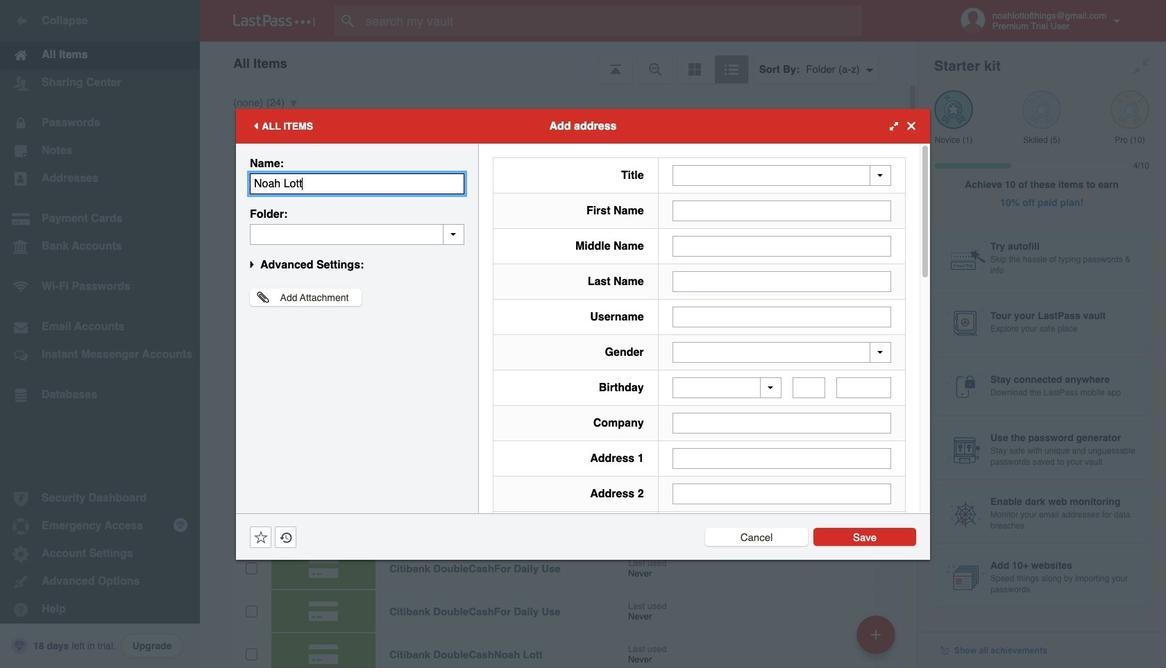 Task type: vqa. For each thing, say whether or not it's contained in the screenshot.
Main navigation navigation on the left of the page
yes



Task type: locate. For each thing, give the bounding box(es) containing it.
new item image
[[871, 630, 881, 640]]

lastpass image
[[233, 15, 315, 27]]

search my vault text field
[[335, 6, 889, 36]]

main navigation navigation
[[0, 0, 200, 669]]

None text field
[[250, 173, 464, 194], [250, 224, 464, 245], [673, 236, 891, 257], [673, 271, 891, 292], [673, 484, 891, 505], [250, 173, 464, 194], [250, 224, 464, 245], [673, 236, 891, 257], [673, 271, 891, 292], [673, 484, 891, 505]]

vault options navigation
[[200, 42, 918, 83]]

new item navigation
[[852, 612, 904, 669]]

None text field
[[673, 200, 891, 221], [673, 307, 891, 327], [793, 378, 826, 399], [837, 378, 891, 399], [673, 413, 891, 434], [673, 449, 891, 469], [673, 200, 891, 221], [673, 307, 891, 327], [793, 378, 826, 399], [837, 378, 891, 399], [673, 413, 891, 434], [673, 449, 891, 469]]

dialog
[[236, 109, 930, 669]]



Task type: describe. For each thing, give the bounding box(es) containing it.
Search search field
[[335, 6, 889, 36]]



